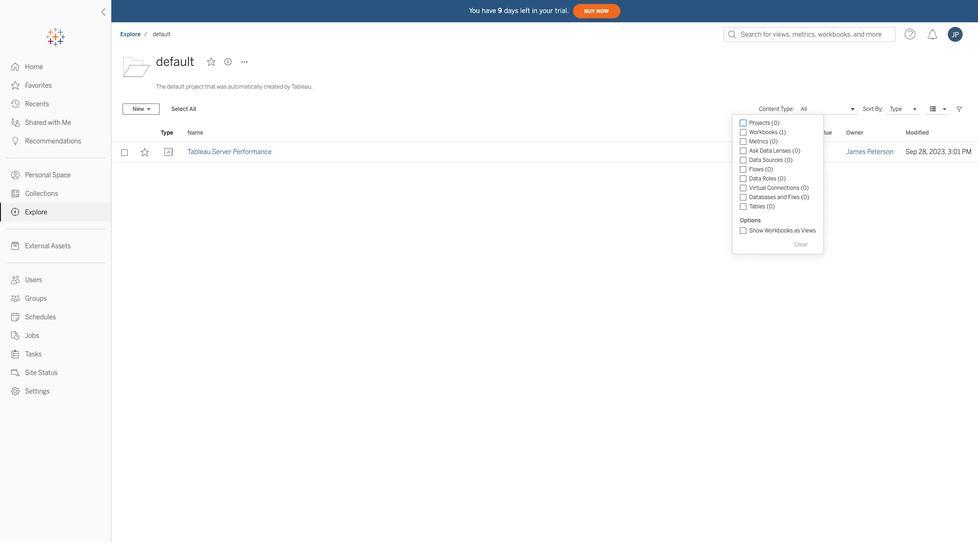 Task type: locate. For each thing, give the bounding box(es) containing it.
)
[[777, 120, 780, 126], [784, 129, 786, 136], [776, 138, 778, 145], [798, 148, 800, 154], [791, 157, 793, 163], [771, 166, 773, 173], [784, 175, 786, 182], [807, 185, 809, 191], [807, 194, 809, 201], [773, 203, 775, 210]]

projects ( 0 ) workbooks ( 1 ) metrics ( 0 ) ask data lenses ( 0 ) data sources ( 0 ) flows ( 0 ) data roles ( 0 ) virtual connections ( 0 ) databases and files ( 0 ) tables ( 0 )
[[749, 120, 809, 210]]

0 vertical spatial workbooks
[[749, 129, 778, 136]]

data
[[760, 148, 772, 154], [749, 157, 761, 163], [749, 175, 761, 182]]

tables
[[749, 203, 765, 210]]

explore left /
[[120, 31, 141, 38]]

by text only_f5he34f image inside settings link
[[11, 387, 19, 396]]

your
[[539, 7, 553, 15]]

site status link
[[0, 364, 111, 382]]

site
[[25, 369, 37, 377]]

metrics
[[749, 138, 768, 145]]

default right /
[[153, 31, 170, 38]]

by text only_f5he34f image for users
[[11, 276, 19, 284]]

by text only_f5he34f image inside favorites link
[[11, 81, 19, 90]]

by text only_f5he34f image left personal
[[11, 171, 19, 179]]

pm
[[962, 148, 972, 156]]

by text only_f5he34f image
[[11, 81, 19, 90], [11, 189, 19, 198], [11, 208, 19, 216], [11, 350, 19, 358], [11, 369, 19, 377]]

1 vertical spatial data
[[749, 157, 761, 163]]

0 down the databases
[[769, 203, 773, 210]]

( down lenses at the top right of the page
[[785, 157, 787, 163]]

files
[[788, 194, 800, 201]]

0 up lenses at the top right of the page
[[772, 138, 776, 145]]

collections
[[25, 190, 58, 198]]

workbooks left "as" in the right of the page
[[764, 227, 793, 234]]

options show workbooks as views
[[740, 217, 816, 234]]

tableau
[[188, 148, 211, 156]]

by text only_f5he34f image left settings at the left
[[11, 387, 19, 396]]

explore link left /
[[120, 31, 141, 38]]

8 by text only_f5he34f image from the top
[[11, 294, 19, 303]]

by text only_f5he34f image inside groups link
[[11, 294, 19, 303]]

by text only_f5he34f image inside schedules 'link'
[[11, 313, 19, 321]]

0 vertical spatial explore link
[[120, 31, 141, 38]]

all right type:
[[801, 106, 807, 112]]

by text only_f5he34f image left jobs
[[11, 331, 19, 340]]

collections link
[[0, 184, 111, 203]]

sep
[[906, 148, 917, 156]]

modified
[[906, 130, 929, 136]]

the
[[156, 84, 166, 90]]

performance
[[233, 148, 271, 156]]

by text only_f5he34f image inside "home" link
[[11, 63, 19, 71]]

days
[[504, 7, 518, 15]]

lenses
[[773, 148, 791, 154]]

by text only_f5he34f image for groups
[[11, 294, 19, 303]]

value
[[818, 130, 832, 136]]

Search for views, metrics, workbooks, and more text field
[[724, 27, 896, 42]]

5 by text only_f5he34f image from the top
[[11, 171, 19, 179]]

( right "projects"
[[772, 120, 774, 126]]

by:
[[875, 106, 883, 112]]

tableau server performance
[[188, 148, 271, 156]]

6 by text only_f5he34f image from the top
[[11, 242, 19, 250]]

new
[[133, 106, 144, 112]]

james
[[846, 148, 866, 156]]

5 by text only_f5he34f image from the top
[[11, 369, 19, 377]]

workbooks inside projects ( 0 ) workbooks ( 1 ) metrics ( 0 ) ask data lenses ( 0 ) data sources ( 0 ) flows ( 0 ) data roles ( 0 ) virtual connections ( 0 ) databases and files ( 0 ) tables ( 0 )
[[749, 129, 778, 136]]

3 by text only_f5he34f image from the top
[[11, 208, 19, 216]]

by text only_f5he34f image left external
[[11, 242, 19, 250]]

( right lenses at the top right of the page
[[792, 148, 795, 154]]

by text only_f5he34f image inside the site status link
[[11, 369, 19, 377]]

home
[[25, 63, 43, 71]]

content type: group
[[736, 118, 820, 211]]

1 horizontal spatial type
[[890, 105, 902, 112]]

sort
[[863, 106, 874, 112]]

by text only_f5he34f image inside the explore link
[[11, 208, 19, 216]]

navigation panel element
[[0, 28, 111, 401]]

content
[[759, 106, 780, 112]]

explore inside main navigation. press the up and down arrow keys to access links. element
[[25, 208, 47, 216]]

by
[[284, 84, 290, 90]]

1 all from the left
[[189, 106, 196, 112]]

3 by text only_f5he34f image from the top
[[11, 118, 19, 127]]

3:01
[[948, 148, 961, 156]]

0
[[774, 120, 777, 126], [772, 138, 776, 145], [795, 148, 798, 154], [787, 157, 791, 163], [767, 166, 771, 173], [780, 175, 784, 182], [803, 185, 807, 191], [803, 194, 807, 201], [769, 203, 773, 210]]

0 vertical spatial explore
[[120, 31, 141, 38]]

type up workbook icon
[[161, 130, 173, 136]]

by text only_f5he34f image inside shared with me link
[[11, 118, 19, 127]]

settings
[[25, 388, 50, 396]]

0 horizontal spatial explore
[[25, 208, 47, 216]]

by text only_f5he34f image left recents at the left top of page
[[11, 100, 19, 108]]

all right 'select'
[[189, 106, 196, 112]]

0 horizontal spatial type
[[161, 130, 173, 136]]

11 by text only_f5he34f image from the top
[[11, 387, 19, 396]]

default right "the"
[[167, 84, 185, 90]]

1 vertical spatial explore
[[25, 208, 47, 216]]

data up sources
[[760, 148, 772, 154]]

by text only_f5he34f image inside the external assets link
[[11, 242, 19, 250]]

type button
[[886, 104, 920, 115]]

server
[[212, 148, 232, 156]]

select
[[171, 106, 188, 112]]

home link
[[0, 58, 111, 76]]

( right roles
[[778, 175, 780, 182]]

2 by text only_f5he34f image from the top
[[11, 100, 19, 108]]

by text only_f5he34f image inside personal space link
[[11, 171, 19, 179]]

me
[[62, 119, 71, 127]]

by text only_f5he34f image for external assets
[[11, 242, 19, 250]]

all
[[189, 106, 196, 112], [801, 106, 807, 112]]

4 by text only_f5he34f image from the top
[[11, 137, 19, 145]]

by text only_f5he34f image inside recommendations link
[[11, 137, 19, 145]]

9 by text only_f5he34f image from the top
[[11, 313, 19, 321]]

explore down collections
[[25, 208, 47, 216]]

(
[[772, 120, 774, 126], [779, 129, 781, 136], [770, 138, 772, 145], [792, 148, 795, 154], [785, 157, 787, 163], [765, 166, 767, 173], [778, 175, 780, 182], [801, 185, 803, 191], [801, 194, 803, 201], [767, 203, 769, 210]]

users link
[[0, 271, 111, 289]]

workbooks inside options show workbooks as views
[[764, 227, 793, 234]]

2 by text only_f5he34f image from the top
[[11, 189, 19, 198]]

0 up roles
[[767, 166, 771, 173]]

by text only_f5he34f image for jobs
[[11, 331, 19, 340]]

external
[[25, 242, 50, 250]]

by text only_f5he34f image inside recents link
[[11, 100, 19, 108]]

actions
[[785, 130, 805, 136]]

by text only_f5he34f image left recommendations
[[11, 137, 19, 145]]

explore link down collections
[[0, 203, 111, 221]]

type right by:
[[890, 105, 902, 112]]

by text only_f5he34f image left groups
[[11, 294, 19, 303]]

by text only_f5he34f image inside users 'link'
[[11, 276, 19, 284]]

grid
[[111, 124, 978, 543]]

grid containing tableau server performance
[[111, 124, 978, 543]]

0 horizontal spatial explore link
[[0, 203, 111, 221]]

by text only_f5he34f image inside jobs link
[[11, 331, 19, 340]]

as
[[794, 227, 800, 234]]

1 vertical spatial workbooks
[[764, 227, 793, 234]]

virtual
[[749, 185, 766, 191]]

0 vertical spatial data
[[760, 148, 772, 154]]

1 horizontal spatial all
[[801, 106, 807, 112]]

4 by text only_f5he34f image from the top
[[11, 350, 19, 358]]

by text only_f5he34f image left shared
[[11, 118, 19, 127]]

data down flows
[[749, 175, 761, 182]]

groups
[[25, 295, 47, 303]]

1 by text only_f5he34f image from the top
[[11, 63, 19, 71]]

by text only_f5he34f image for personal space
[[11, 171, 19, 179]]

connections
[[767, 185, 799, 191]]

2 vertical spatial data
[[749, 175, 761, 182]]

by text only_f5he34f image inside collections link
[[11, 189, 19, 198]]

type
[[890, 105, 902, 112], [161, 130, 173, 136]]

by text only_f5he34f image left schedules
[[11, 313, 19, 321]]

workbook image
[[164, 148, 172, 156]]

1 by text only_f5he34f image from the top
[[11, 81, 19, 90]]

by text only_f5he34f image inside tasks 'link'
[[11, 350, 19, 358]]

1 horizontal spatial explore
[[120, 31, 141, 38]]

by text only_f5he34f image left users
[[11, 276, 19, 284]]

in
[[532, 7, 538, 15]]

default up "the"
[[156, 54, 194, 69]]

select all button
[[165, 104, 202, 115]]

trial.
[[555, 7, 569, 15]]

1 horizontal spatial explore link
[[120, 31, 141, 38]]

projects
[[749, 120, 770, 126]]

by text only_f5he34f image
[[11, 63, 19, 71], [11, 100, 19, 108], [11, 118, 19, 127], [11, 137, 19, 145], [11, 171, 19, 179], [11, 242, 19, 250], [11, 276, 19, 284], [11, 294, 19, 303], [11, 313, 19, 321], [11, 331, 19, 340], [11, 387, 19, 396]]

data down "ask"
[[749, 157, 761, 163]]

james peterson link
[[846, 142, 894, 162]]

by text only_f5he34f image for recents
[[11, 100, 19, 108]]

assets
[[51, 242, 71, 250]]

( right files
[[801, 194, 803, 201]]

that
[[205, 84, 215, 90]]

( right flows
[[765, 166, 767, 173]]

2 all from the left
[[801, 106, 807, 112]]

row
[[111, 142, 978, 162]]

cell
[[812, 142, 841, 162]]

( right connections
[[801, 185, 803, 191]]

site status
[[25, 369, 58, 377]]

7 by text only_f5he34f image from the top
[[11, 276, 19, 284]]

explore for explore /
[[120, 31, 141, 38]]

status
[[38, 369, 58, 377]]

0 horizontal spatial all
[[189, 106, 196, 112]]

workbooks down "projects"
[[749, 129, 778, 136]]

was
[[217, 84, 227, 90]]

by text only_f5he34f image left the home
[[11, 63, 19, 71]]

personal
[[25, 171, 51, 179]]

( right metrics
[[770, 138, 772, 145]]

you have 9 days left in your trial.
[[469, 7, 569, 15]]

10 by text only_f5he34f image from the top
[[11, 331, 19, 340]]

0 vertical spatial type
[[890, 105, 902, 112]]

databases
[[749, 194, 776, 201]]



Task type: vqa. For each thing, say whether or not it's contained in the screenshot.
1st No from the bottom of the page
no



Task type: describe. For each thing, give the bounding box(es) containing it.
space
[[52, 171, 71, 179]]

type inside dropdown button
[[890, 105, 902, 112]]

1 vertical spatial type
[[161, 130, 173, 136]]

schedules
[[25, 313, 56, 321]]

left
[[520, 7, 530, 15]]

show
[[749, 227, 763, 234]]

now
[[596, 8, 609, 14]]

all inside dropdown button
[[801, 106, 807, 112]]

you
[[469, 7, 480, 15]]

by text only_f5he34f image for tasks
[[11, 350, 19, 358]]

recommendations
[[25, 137, 81, 145]]

buy now button
[[573, 4, 621, 19]]

owner
[[846, 130, 864, 136]]

all button
[[797, 104, 857, 115]]

shared
[[25, 119, 46, 127]]

0 down content type:
[[774, 120, 777, 126]]

tasks
[[25, 351, 42, 358]]

james peterson
[[846, 148, 894, 156]]

by text only_f5he34f image for home
[[11, 63, 19, 71]]

project
[[186, 84, 204, 90]]

select all
[[171, 106, 196, 112]]

by text only_f5he34f image for collections
[[11, 189, 19, 198]]

0 down lenses at the top right of the page
[[787, 157, 791, 163]]

by text only_f5he34f image for explore
[[11, 208, 19, 216]]

by text only_f5he34f image for site status
[[11, 369, 19, 377]]

new button
[[123, 104, 160, 115]]

1 vertical spatial explore link
[[0, 203, 111, 221]]

0 right lenses at the top right of the page
[[795, 148, 798, 154]]

by text only_f5he34f image for recommendations
[[11, 137, 19, 145]]

0 vertical spatial default
[[153, 31, 170, 38]]

cell inside grid
[[812, 142, 841, 162]]

sources
[[763, 157, 783, 163]]

external assets
[[25, 242, 71, 250]]

peterson
[[867, 148, 894, 156]]

content type:
[[759, 106, 794, 112]]

1 vertical spatial default
[[156, 54, 194, 69]]

sort by:
[[863, 106, 883, 112]]

favorites
[[25, 82, 52, 90]]

favorites link
[[0, 76, 111, 95]]

buy
[[584, 8, 595, 14]]

by text only_f5he34f image for schedules
[[11, 313, 19, 321]]

automatically
[[228, 84, 262, 90]]

personal space
[[25, 171, 71, 179]]

tableau server performance link
[[188, 142, 271, 162]]

/
[[144, 31, 147, 38]]

external assets link
[[0, 237, 111, 255]]

sep 28, 2023, 3:01 pm
[[906, 148, 972, 156]]

schedules link
[[0, 308, 111, 326]]

the default project that was automatically created by tableau.
[[156, 84, 313, 90]]

jobs
[[25, 332, 39, 340]]

shared with me
[[25, 119, 71, 127]]

settings link
[[0, 382, 111, 401]]

buy now
[[584, 8, 609, 14]]

created
[[264, 84, 283, 90]]

flows
[[749, 166, 764, 173]]

2 vertical spatial default
[[167, 84, 185, 90]]

explore for explore
[[25, 208, 47, 216]]

9
[[498, 7, 502, 15]]

personal space link
[[0, 166, 111, 184]]

views
[[801, 227, 816, 234]]

options
[[740, 217, 761, 224]]

jobs link
[[0, 326, 111, 345]]

and
[[777, 194, 787, 201]]

tableau.
[[292, 84, 313, 90]]

by text only_f5he34f image for shared with me
[[11, 118, 19, 127]]

main navigation. press the up and down arrow keys to access links. element
[[0, 58, 111, 401]]

0 right files
[[803, 194, 807, 201]]

shared with me link
[[0, 113, 111, 132]]

explore /
[[120, 31, 147, 38]]

( right tables
[[767, 203, 769, 210]]

clear
[[794, 241, 808, 248]]

all inside button
[[189, 106, 196, 112]]

project image
[[123, 52, 150, 80]]

by text only_f5he34f image for favorites
[[11, 81, 19, 90]]

0 up connections
[[780, 175, 784, 182]]

0 right connections
[[803, 185, 807, 191]]

( left actions
[[779, 129, 781, 136]]

roles
[[763, 175, 776, 182]]

name
[[188, 130, 203, 136]]

default element
[[150, 31, 173, 38]]

list view image
[[929, 105, 937, 113]]

recents
[[25, 100, 49, 108]]

by text only_f5he34f image for settings
[[11, 387, 19, 396]]

1
[[781, 129, 784, 136]]

groups link
[[0, 289, 111, 308]]

with
[[48, 119, 60, 127]]

row containing tableau server performance
[[111, 142, 978, 162]]

clear button
[[783, 239, 820, 250]]

have
[[482, 7, 496, 15]]

28,
[[919, 148, 928, 156]]

recommendations link
[[0, 132, 111, 150]]

type:
[[781, 106, 794, 112]]

2023,
[[929, 148, 946, 156]]

recents link
[[0, 95, 111, 113]]

ask
[[749, 148, 759, 154]]



